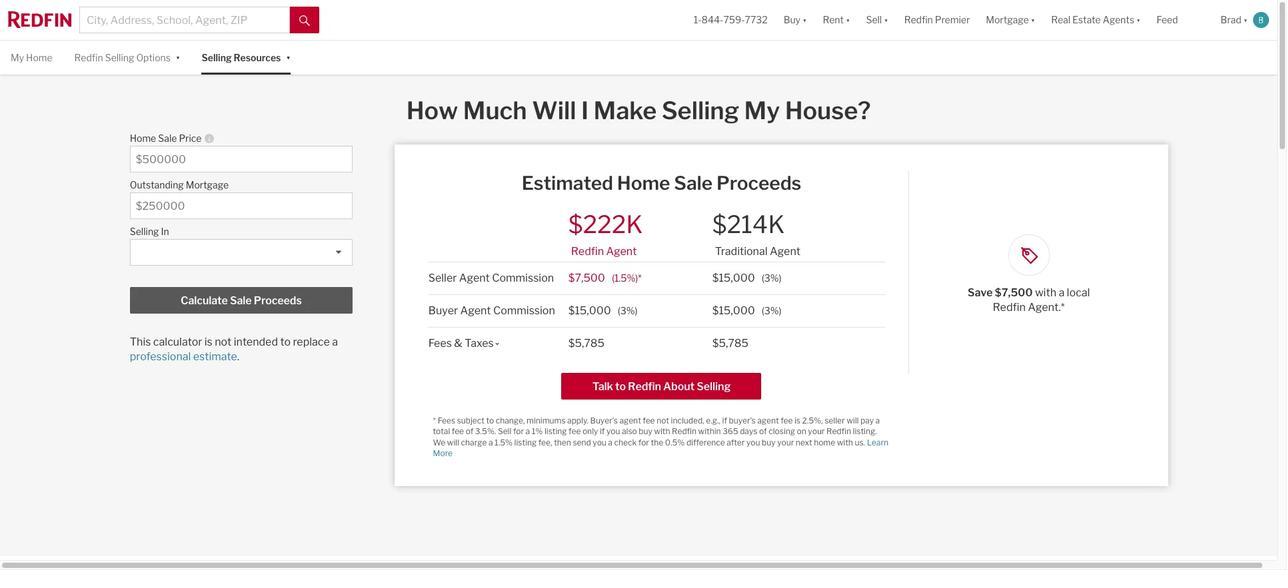Task type: locate. For each thing, give the bounding box(es) containing it.
you down the buyer's
[[607, 427, 620, 437]]

sale inside button
[[230, 295, 252, 308]]

0 horizontal spatial home
[[26, 52, 52, 63]]

to left replace on the left of the page
[[280, 336, 291, 349]]

1 horizontal spatial mortgage
[[986, 14, 1029, 26]]

is up on
[[795, 416, 801, 426]]

▾ right buy
[[803, 14, 807, 26]]

with up agent.*
[[1035, 287, 1057, 300]]

1.5%
[[495, 438, 513, 448]]

2 horizontal spatial with
[[1035, 287, 1057, 300]]

of right days
[[759, 427, 767, 437]]

for down change, at the bottom left of page
[[513, 427, 524, 437]]

proceeds up intended on the bottom left
[[254, 295, 302, 308]]

1 horizontal spatial sell
[[866, 14, 882, 26]]

0 horizontal spatial will
[[447, 438, 459, 448]]

$222k
[[569, 210, 643, 240]]

not
[[215, 336, 232, 349], [657, 416, 669, 426]]

▾ inside redfin selling options ▾
[[176, 51, 180, 62]]

1 vertical spatial your
[[777, 438, 794, 448]]

a
[[1059, 287, 1065, 300], [332, 336, 338, 349], [876, 416, 880, 426], [526, 427, 530, 437], [489, 438, 493, 448], [608, 438, 613, 448]]

my home link
[[11, 41, 52, 75]]

to right talk
[[615, 381, 626, 393]]

with left us.
[[837, 438, 853, 448]]

1 horizontal spatial for
[[639, 438, 649, 448]]

0 horizontal spatial agent
[[620, 416, 641, 426]]

1 horizontal spatial agent
[[757, 416, 779, 426]]

0 vertical spatial will
[[847, 416, 859, 426]]

1 horizontal spatial will
[[847, 416, 859, 426]]

sell right rent ▾
[[866, 14, 882, 26]]

not up estimate
[[215, 336, 232, 349]]

1 horizontal spatial proceeds
[[717, 172, 802, 195]]

1 horizontal spatial not
[[657, 416, 669, 426]]

rent
[[823, 14, 844, 26]]

redfin right my home
[[74, 52, 103, 63]]

mortgage ▾ button
[[978, 0, 1043, 40]]

buy ▾ button
[[784, 0, 807, 40]]

outstanding mortgage
[[130, 180, 229, 191]]

1 vertical spatial fees
[[438, 416, 455, 426]]

redfin premier button
[[896, 0, 978, 40]]

▾ right brad
[[1244, 14, 1248, 26]]

0 horizontal spatial is
[[205, 336, 213, 349]]

agent up also
[[620, 416, 641, 426]]

1 vertical spatial to
[[615, 381, 626, 393]]

you
[[607, 427, 620, 437], [593, 438, 607, 448], [747, 438, 760, 448]]

a inside 'this calculator is not intended to replace a professional estimate .'
[[332, 336, 338, 349]]

*
[[638, 273, 642, 284], [433, 416, 436, 426]]

1 vertical spatial commission
[[493, 305, 555, 317]]

2 horizontal spatial to
[[615, 381, 626, 393]]

Outstanding Mortgage text field
[[136, 200, 347, 213]]

0 horizontal spatial for
[[513, 427, 524, 437]]

for left the
[[639, 438, 649, 448]]

2 agent from the left
[[757, 416, 779, 426]]

a right pay
[[876, 416, 880, 426]]

a left local
[[1059, 287, 1065, 300]]

1 horizontal spatial $5,785
[[713, 337, 749, 350]]

agents
[[1103, 14, 1135, 26]]

listing
[[545, 427, 567, 437], [514, 438, 537, 448]]

then
[[554, 438, 571, 448]]

1 horizontal spatial *
[[638, 273, 642, 284]]

1 vertical spatial listing
[[514, 438, 537, 448]]

1 horizontal spatial buy
[[762, 438, 776, 448]]

will right we
[[447, 438, 459, 448]]

brad
[[1221, 14, 1242, 26]]

replace
[[293, 336, 330, 349]]

resources
[[234, 52, 281, 63]]

1 horizontal spatial to
[[486, 416, 494, 426]]

1 vertical spatial sell
[[498, 427, 512, 437]]

2 vertical spatial to
[[486, 416, 494, 426]]

1 horizontal spatial listing
[[545, 427, 567, 437]]

1 vertical spatial if
[[600, 427, 605, 437]]

$15,000 (3%)
[[713, 272, 782, 285], [569, 305, 638, 317], [713, 305, 782, 317]]

0 horizontal spatial not
[[215, 336, 232, 349]]

0 vertical spatial your
[[808, 427, 825, 437]]

0 vertical spatial home
[[26, 52, 52, 63]]

a right replace on the left of the page
[[332, 336, 338, 349]]

commission for seller agent commission
[[492, 272, 554, 285]]

buyer
[[428, 305, 458, 317]]

▾ right options
[[176, 51, 180, 62]]

fees
[[428, 337, 452, 350], [438, 416, 455, 426]]

1 horizontal spatial is
[[795, 416, 801, 426]]

agent
[[606, 245, 637, 258], [770, 245, 801, 258], [459, 272, 490, 285], [460, 305, 491, 317]]

0 horizontal spatial *
[[433, 416, 436, 426]]

is
[[205, 336, 213, 349], [795, 416, 801, 426]]

of down subject
[[466, 427, 474, 437]]

redfin left about
[[628, 381, 661, 393]]

▾
[[803, 14, 807, 26], [846, 14, 850, 26], [884, 14, 888, 26], [1031, 14, 1035, 26], [1137, 14, 1141, 26], [1244, 14, 1248, 26], [176, 51, 180, 62], [286, 51, 291, 62]]

7732
[[745, 14, 768, 26]]

for
[[513, 427, 524, 437], [639, 438, 649, 448]]

1 vertical spatial not
[[657, 416, 669, 426]]

$7,500 (1.5%) *
[[569, 272, 642, 285]]

1%
[[532, 427, 543, 437]]

intended
[[234, 336, 278, 349]]

2 of from the left
[[759, 427, 767, 437]]

0 horizontal spatial to
[[280, 336, 291, 349]]

redfin
[[904, 14, 933, 26], [74, 52, 103, 63], [571, 245, 604, 258], [993, 302, 1026, 314], [628, 381, 661, 393], [672, 427, 697, 437], [827, 427, 851, 437]]

a inside with a local redfin agent.*
[[1059, 287, 1065, 300]]

to inside * fees subject to change, minimums apply. buyer's agent fee not included, e.g., if buyer's agent fee is 2.5%, seller will pay a total fee of 3.5%. sell for a 1% listing fee only if you also buy with redfin within 365 days of closing on your redfin listing. we will charge a 1.5% listing fee, then send you a check for the 0.5% difference after you buy your next home with us.
[[486, 416, 494, 426]]

1 agent from the left
[[620, 416, 641, 426]]

1 horizontal spatial with
[[837, 438, 853, 448]]

estimate
[[193, 351, 237, 364]]

1 vertical spatial $7,500
[[995, 287, 1033, 300]]

mortgage ▾ button
[[986, 0, 1035, 40]]

0 vertical spatial fees
[[428, 337, 452, 350]]

if right the e.g.,
[[722, 416, 727, 426]]

if down the buyer's
[[600, 427, 605, 437]]

i
[[581, 96, 589, 126]]

buy
[[639, 427, 653, 437], [762, 438, 776, 448]]

premier
[[935, 14, 970, 26]]

0 vertical spatial *
[[638, 273, 642, 284]]

Home Sale Price text field
[[136, 154, 347, 166]]

0 vertical spatial to
[[280, 336, 291, 349]]

listing down 1%
[[514, 438, 537, 448]]

0 horizontal spatial sale
[[158, 133, 177, 144]]

mortgage up outstanding mortgage text box
[[186, 180, 229, 191]]

apply.
[[567, 416, 589, 426]]

is inside * fees subject to change, minimums apply. buyer's agent fee not included, e.g., if buyer's agent fee is 2.5%, seller will pay a total fee of 3.5%. sell for a 1% listing fee only if you also buy with redfin within 365 days of closing on your redfin listing. we will charge a 1.5% listing fee, then send you a check for the 0.5% difference after you buy your next home with us.
[[795, 416, 801, 426]]

agent right buyer
[[460, 305, 491, 317]]

to up "3.5%."
[[486, 416, 494, 426]]

.
[[237, 351, 239, 364]]

0 horizontal spatial mortgage
[[186, 180, 229, 191]]

mortgage
[[986, 14, 1029, 26], [186, 180, 229, 191]]

sell inside dropdown button
[[866, 14, 882, 26]]

price
[[179, 133, 202, 144]]

2 vertical spatial with
[[837, 438, 853, 448]]

of
[[466, 427, 474, 437], [759, 427, 767, 437]]

fee,
[[539, 438, 552, 448]]

0 vertical spatial sell
[[866, 14, 882, 26]]

redfin up '$7,500 (1.5%) *'
[[571, 245, 604, 258]]

home sale price
[[130, 133, 202, 144]]

is up estimate
[[205, 336, 213, 349]]

0 vertical spatial mortgage
[[986, 14, 1029, 26]]

* down $222k redfin agent
[[638, 273, 642, 284]]

sale
[[158, 133, 177, 144], [674, 172, 713, 195], [230, 295, 252, 308]]

proceeds inside button
[[254, 295, 302, 308]]

with a local redfin agent.*
[[993, 287, 1090, 314]]

proceeds up the $214k
[[717, 172, 802, 195]]

commission for buyer agent commission
[[493, 305, 555, 317]]

0 vertical spatial sale
[[158, 133, 177, 144]]

not inside 'this calculator is not intended to replace a professional estimate .'
[[215, 336, 232, 349]]

1-844-759-7732 link
[[694, 14, 768, 26]]

sell ▾ button
[[858, 0, 896, 40]]

real estate agents ▾
[[1051, 14, 1141, 26]]

▾ left real at the right of the page
[[1031, 14, 1035, 26]]

0 vertical spatial my
[[11, 52, 24, 63]]

1 vertical spatial *
[[433, 416, 436, 426]]

0 vertical spatial if
[[722, 416, 727, 426]]

agent up closing
[[757, 416, 779, 426]]

buy down closing
[[762, 438, 776, 448]]

1 vertical spatial home
[[130, 133, 156, 144]]

▾ right "agents"
[[1137, 14, 1141, 26]]

this calculator is not intended to replace a professional estimate .
[[130, 336, 338, 364]]

home for my home
[[26, 52, 52, 63]]

1 horizontal spatial of
[[759, 427, 767, 437]]

sell up 1.5%
[[498, 427, 512, 437]]

a left check
[[608, 438, 613, 448]]

1 horizontal spatial sale
[[230, 295, 252, 308]]

▾ right resources
[[286, 51, 291, 62]]

we
[[433, 438, 446, 448]]

next
[[796, 438, 812, 448]]

$15,000 for $15,000
[[713, 305, 755, 317]]

selling resources link
[[202, 41, 281, 75]]

0 horizontal spatial buy
[[639, 427, 653, 437]]

0 horizontal spatial listing
[[514, 438, 537, 448]]

$7,500 right save
[[995, 287, 1033, 300]]

* up total
[[433, 416, 436, 426]]

if
[[722, 416, 727, 426], [600, 427, 605, 437]]

agent right traditional
[[770, 245, 801, 258]]

feed
[[1157, 14, 1178, 26]]

commission down the "seller agent commission"
[[493, 305, 555, 317]]

0 horizontal spatial of
[[466, 427, 474, 437]]

0 horizontal spatial proceeds
[[254, 295, 302, 308]]

fees left the &
[[428, 337, 452, 350]]

365
[[723, 427, 738, 437]]

redfin down save $7,500
[[993, 302, 1026, 314]]

more
[[433, 449, 453, 459]]

2 horizontal spatial home
[[617, 172, 670, 195]]

redfin inside redfin selling options ▾
[[74, 52, 103, 63]]

listing up 'then'
[[545, 427, 567, 437]]

your down closing
[[777, 438, 794, 448]]

a down "3.5%."
[[489, 438, 493, 448]]

buy up the
[[639, 427, 653, 437]]

your
[[808, 427, 825, 437], [777, 438, 794, 448]]

844-
[[702, 14, 724, 26]]

with up the
[[654, 427, 670, 437]]

0 horizontal spatial your
[[777, 438, 794, 448]]

fees up total
[[438, 416, 455, 426]]

agent right seller
[[459, 272, 490, 285]]

will left pay
[[847, 416, 859, 426]]

1 vertical spatial will
[[447, 438, 459, 448]]

submit search image
[[299, 15, 310, 26]]

this
[[130, 336, 151, 349]]

agent up (1.5%)
[[606, 245, 637, 258]]

1 horizontal spatial $7,500
[[995, 287, 1033, 300]]

to
[[280, 336, 291, 349], [615, 381, 626, 393], [486, 416, 494, 426]]

fee right total
[[452, 427, 464, 437]]

buyer agent commission
[[428, 305, 555, 317]]

0 vertical spatial is
[[205, 336, 213, 349]]

check
[[614, 438, 637, 448]]

0 horizontal spatial with
[[654, 427, 670, 437]]

1 vertical spatial proceeds
[[254, 295, 302, 308]]

my inside my home link
[[11, 52, 24, 63]]

my
[[11, 52, 24, 63], [744, 96, 780, 126]]

your down 2.5%,
[[808, 427, 825, 437]]

commission up buyer agent commission in the left bottom of the page
[[492, 272, 554, 285]]

my home
[[11, 52, 52, 63]]

0 vertical spatial with
[[1035, 287, 1057, 300]]

how much will i make selling my house?
[[406, 96, 871, 126]]

0 horizontal spatial $5,785
[[569, 337, 605, 350]]

0 horizontal spatial sell
[[498, 427, 512, 437]]

redfin inside with a local redfin agent.*
[[993, 302, 1026, 314]]

not up the
[[657, 416, 669, 426]]

fee up closing
[[781, 416, 793, 426]]

mortgage left real at the right of the page
[[986, 14, 1029, 26]]

sell ▾ button
[[866, 0, 888, 40]]

2 vertical spatial sale
[[230, 295, 252, 308]]

1 vertical spatial sale
[[674, 172, 713, 195]]

home for estimated home sale proceeds
[[617, 172, 670, 195]]

1 horizontal spatial my
[[744, 96, 780, 126]]

estimated home sale proceeds
[[522, 172, 802, 195]]

redfin left "premier"
[[904, 14, 933, 26]]

$7,500 left (1.5%)
[[569, 272, 605, 285]]

1 vertical spatial is
[[795, 416, 801, 426]]

about
[[663, 381, 695, 393]]

selling in element
[[130, 220, 346, 240]]

will
[[847, 416, 859, 426], [447, 438, 459, 448]]

1 horizontal spatial home
[[130, 133, 156, 144]]

with inside with a local redfin agent.*
[[1035, 287, 1057, 300]]

how
[[406, 96, 458, 126]]

0 horizontal spatial $7,500
[[569, 272, 605, 285]]

2 vertical spatial home
[[617, 172, 670, 195]]

subject
[[457, 416, 485, 426]]

calculate sale proceeds
[[181, 295, 302, 308]]

mortgage inside dropdown button
[[986, 14, 1029, 26]]

fee
[[643, 416, 655, 426], [781, 416, 793, 426], [452, 427, 464, 437], [569, 427, 581, 437]]

$15,000
[[713, 272, 755, 285], [569, 305, 611, 317], [713, 305, 755, 317]]

0 vertical spatial commission
[[492, 272, 554, 285]]

agent inside the $214k traditional agent
[[770, 245, 801, 258]]

0 horizontal spatial my
[[11, 52, 24, 63]]

0 vertical spatial not
[[215, 336, 232, 349]]

real
[[1051, 14, 1071, 26]]

1 vertical spatial with
[[654, 427, 670, 437]]

professional estimate link
[[130, 351, 237, 364]]



Task type: describe. For each thing, give the bounding box(es) containing it.
learn
[[867, 438, 889, 448]]

buyer's
[[729, 416, 756, 426]]

sale for proceeds
[[230, 295, 252, 308]]

rent ▾ button
[[823, 0, 850, 40]]

sell inside * fees subject to change, minimums apply. buyer's agent fee not included, e.g., if buyer's agent fee is 2.5%, seller will pay a total fee of 3.5%. sell for a 1% listing fee only if you also buy with redfin within 365 days of closing on your redfin listing. we will charge a 1.5% listing fee, then send you a check for the 0.5% difference after you buy your next home with us.
[[498, 427, 512, 437]]

* inside '$7,500 (1.5%) *'
[[638, 273, 642, 284]]

buyer's
[[590, 416, 618, 426]]

redfin inside talk to redfin about selling button
[[628, 381, 661, 393]]

to inside 'this calculator is not intended to replace a professional estimate .'
[[280, 336, 291, 349]]

in
[[161, 226, 169, 238]]

selling inside selling in element
[[130, 226, 159, 238]]

rent ▾ button
[[815, 0, 858, 40]]

a left 1%
[[526, 427, 530, 437]]

1 of from the left
[[466, 427, 474, 437]]

only
[[583, 427, 598, 437]]

user photo image
[[1253, 12, 1269, 28]]

seller
[[428, 272, 457, 285]]

buy
[[784, 14, 801, 26]]

redfin down included,
[[672, 427, 697, 437]]

you down only
[[593, 438, 607, 448]]

minimums
[[527, 416, 566, 426]]

on
[[797, 427, 807, 437]]

selling inside redfin selling options ▾
[[105, 52, 134, 63]]

brad ▾
[[1221, 14, 1248, 26]]

fees & taxes
[[428, 337, 494, 350]]

2 $5,785 from the left
[[713, 337, 749, 350]]

redfin inside $222k redfin agent
[[571, 245, 604, 258]]

fees inside * fees subject to change, minimums apply. buyer's agent fee not included, e.g., if buyer's agent fee is 2.5%, seller will pay a total fee of 3.5%. sell for a 1% listing fee only if you also buy with redfin within 365 days of closing on your redfin listing. we will charge a 1.5% listing fee, then send you a check for the 0.5% difference after you buy your next home with us.
[[438, 416, 455, 426]]

calculator
[[153, 336, 202, 349]]

$214k traditional agent
[[713, 210, 801, 258]]

outstanding mortgage element
[[130, 173, 346, 193]]

rent ▾
[[823, 14, 850, 26]]

real estate agents ▾ button
[[1043, 0, 1149, 40]]

(3%) for $15,000
[[762, 305, 782, 317]]

talk to redfin about selling button
[[562, 373, 762, 400]]

not inside * fees subject to change, minimums apply. buyer's agent fee not included, e.g., if buyer's agent fee is 2.5%, seller will pay a total fee of 3.5%. sell for a 1% listing fee only if you also buy with redfin within 365 days of closing on your redfin listing. we will charge a 1.5% listing fee, then send you a check for the 0.5% difference after you buy your next home with us.
[[657, 416, 669, 426]]

traditional
[[715, 245, 768, 258]]

buy ▾
[[784, 14, 807, 26]]

learn more
[[433, 438, 889, 459]]

selling in
[[130, 226, 169, 238]]

2 horizontal spatial sale
[[674, 172, 713, 195]]

to inside button
[[615, 381, 626, 393]]

mortgage ▾
[[986, 14, 1035, 26]]

is inside 'this calculator is not intended to replace a professional estimate .'
[[205, 336, 213, 349]]

1 vertical spatial my
[[744, 96, 780, 126]]

$15,000 (3%) for $7,500
[[713, 272, 782, 285]]

much
[[463, 96, 527, 126]]

will
[[532, 96, 576, 126]]

agent inside $222k redfin agent
[[606, 245, 637, 258]]

taxes
[[465, 337, 494, 350]]

0 vertical spatial proceeds
[[717, 172, 802, 195]]

redfin inside redfin premier button
[[904, 14, 933, 26]]

buy ▾ button
[[776, 0, 815, 40]]

options
[[136, 52, 171, 63]]

also
[[622, 427, 637, 437]]

▾ right rent ▾
[[884, 14, 888, 26]]

talk
[[592, 381, 613, 393]]

talk to redfin about selling
[[592, 381, 731, 393]]

charge
[[461, 438, 487, 448]]

e.g.,
[[706, 416, 721, 426]]

selling inside the selling resources ▾
[[202, 52, 232, 63]]

1 $5,785 from the left
[[569, 337, 605, 350]]

1 vertical spatial buy
[[762, 438, 776, 448]]

seller agent commission
[[428, 272, 554, 285]]

759-
[[724, 14, 745, 26]]

selling inside talk to redfin about selling button
[[697, 381, 731, 393]]

after
[[727, 438, 745, 448]]

sell ▾
[[866, 14, 888, 26]]

you down days
[[747, 438, 760, 448]]

total
[[433, 427, 450, 437]]

change,
[[496, 416, 525, 426]]

home
[[814, 438, 835, 448]]

1 vertical spatial for
[[639, 438, 649, 448]]

$222k redfin agent
[[569, 210, 643, 258]]

pay
[[861, 416, 874, 426]]

selling resources ▾
[[202, 51, 291, 63]]

0 horizontal spatial if
[[600, 427, 605, 437]]

days
[[740, 427, 758, 437]]

calculate sale proceeds button
[[130, 288, 353, 314]]

(3%) for $7,500
[[762, 273, 782, 284]]

seller
[[825, 416, 845, 426]]

0 vertical spatial buy
[[639, 427, 653, 437]]

3.5%.
[[475, 427, 496, 437]]

0 vertical spatial listing
[[545, 427, 567, 437]]

$15,000 for $7,500
[[713, 272, 755, 285]]

2.5%,
[[802, 416, 823, 426]]

fee down the apply. at bottom left
[[569, 427, 581, 437]]

difference
[[687, 438, 725, 448]]

included,
[[671, 416, 704, 426]]

redfin selling options link
[[74, 41, 171, 75]]

1 vertical spatial mortgage
[[186, 180, 229, 191]]

1-844-759-7732
[[694, 14, 768, 26]]

learn more link
[[433, 438, 889, 459]]

1 horizontal spatial your
[[808, 427, 825, 437]]

▾ inside the selling resources ▾
[[286, 51, 291, 62]]

$15,000 (3%) for $15,000
[[713, 305, 782, 317]]

City, Address, School, Agent, ZIP search field
[[79, 7, 290, 33]]

redfin selling options ▾
[[74, 51, 180, 63]]

listing.
[[853, 427, 877, 437]]

house?
[[785, 96, 871, 126]]

sale for price
[[158, 133, 177, 144]]

estimated
[[522, 172, 613, 195]]

the
[[651, 438, 663, 448]]

0 vertical spatial for
[[513, 427, 524, 437]]

agent.*
[[1028, 302, 1065, 314]]

* inside * fees subject to change, minimums apply. buyer's agent fee not included, e.g., if buyer's agent fee is 2.5%, seller will pay a total fee of 3.5%. sell for a 1% listing fee only if you also buy with redfin within 365 days of closing on your redfin listing. we will charge a 1.5% listing fee, then send you a check for the 0.5% difference after you buy your next home with us.
[[433, 416, 436, 426]]

save $7,500
[[968, 287, 1035, 300]]

outstanding
[[130, 180, 184, 191]]

(1.5%)
[[612, 273, 638, 284]]

▾ right rent
[[846, 14, 850, 26]]

closing
[[769, 427, 795, 437]]

feed button
[[1149, 0, 1213, 40]]

&
[[454, 337, 463, 350]]

fee up the
[[643, 416, 655, 426]]

redfin down seller
[[827, 427, 851, 437]]

save
[[968, 287, 993, 300]]

1 horizontal spatial if
[[722, 416, 727, 426]]

0 vertical spatial $7,500
[[569, 272, 605, 285]]



Task type: vqa. For each thing, say whether or not it's contained in the screenshot.
roberts,
no



